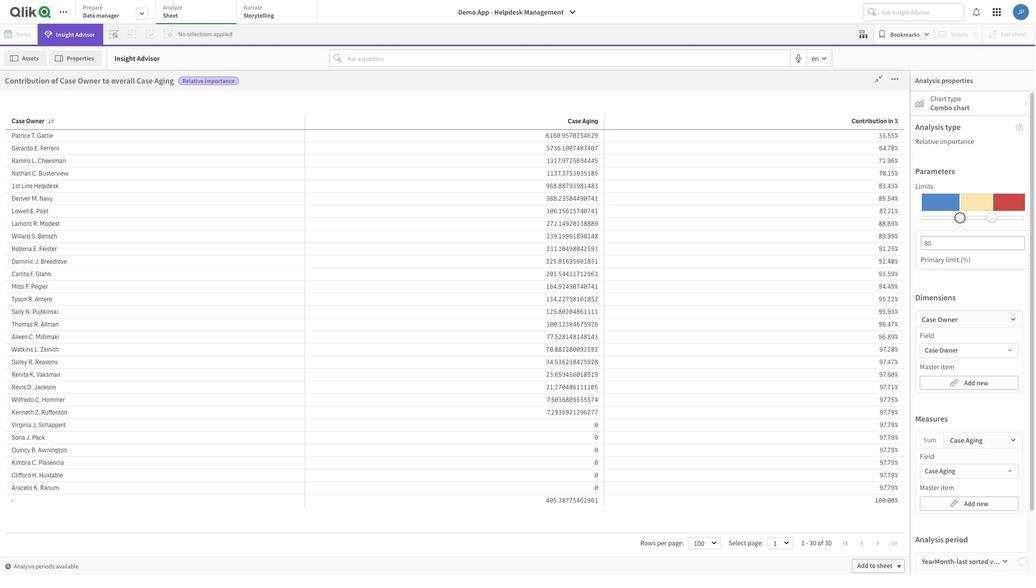 Task type: describe. For each thing, give the bounding box(es) containing it.
1 horizontal spatial denver
[[726, 240, 747, 249]]

assets button
[[4, 50, 47, 66]]

more image
[[887, 74, 903, 84]]

casenumber button
[[52, 398, 124, 407]]

item for case owner
[[941, 362, 954, 371]]

date for case created date
[[97, 217, 110, 226]]

kimbra c. plasencia
[[12, 459, 64, 467]]

34.536238425928
[[546, 358, 598, 366]]

menu containing %ownerid
[[52, 111, 151, 575]]

add to sheet button for case aging by case is closed
[[583, 363, 636, 377]]

go to the previous page image
[[859, 540, 865, 546]]

glahn
[[36, 270, 51, 278]]

*
[[5, 174, 9, 184]]

contribution in % button
[[839, 115, 902, 127]]

master for case owner
[[920, 362, 940, 371]]

master item for case aging
[[920, 483, 954, 492]]

jackson
[[34, 383, 56, 391]]

1 page from the left
[[668, 539, 682, 547]]

selected
[[329, 402, 358, 412]]

f. for carlita
[[30, 270, 34, 278]]

1 vertical spatial busterview
[[756, 228, 788, 237]]

1 horizontal spatial poet
[[753, 356, 766, 364]]

case timetable menu item
[[52, 333, 144, 353]]

- inside button
[[491, 8, 493, 17]]

prepare data manager
[[83, 4, 119, 19]]

group
[[93, 298, 112, 307]]

k. for renita
[[30, 371, 35, 379]]

97.47%
[[879, 358, 898, 366]]

97.79% for awnington
[[880, 446, 898, 454]]

1 horizontal spatial h.
[[749, 286, 755, 295]]

aileen inside showing 31 rows and 3 columns. use arrow keys to navigate in table cells and tab to move to pagination controls. for the full range of keyboard navigation, see the documentation. element
[[12, 333, 28, 341]]

s.
[[31, 232, 36, 241]]

2 horizontal spatial small image
[[1023, 101, 1029, 107]]

1 horizontal spatial items
[[359, 402, 378, 412]]

sheet for contribution of case owner to overall case aging
[[363, 366, 378, 374]]

virginia j. schappert
[[12, 421, 66, 429]]

70.882280092592
[[546, 346, 598, 354]]

by for case
[[457, 154, 466, 165]]

status
[[88, 479, 106, 488]]

sona j. pack inside showing 31 rows and 3 columns. use arrow keys to navigate in table cells and tab to move to pagination controls. for the full range of keyboard navigation, see the documentation. element
[[12, 434, 45, 442]]

low priority cases 203
[[766, 73, 943, 156]]

0 vertical spatial contribution of case owner to overall case aging
[[5, 75, 174, 86]]

nathan inside showing 31 rows and 3 columns. use arrow keys to navigate in table cells and tab to move to pagination controls. for the full range of keyboard navigation, see the documentation. element
[[12, 170, 31, 178]]

1 horizontal spatial contribution
[[173, 154, 218, 165]]

0 vertical spatial sona j. pack
[[726, 252, 763, 260]]

true for aileen c. millimaki
[[666, 309, 679, 318]]

1 horizontal spatial millimaki
[[752, 309, 778, 318]]

case inside "menu item"
[[57, 257, 71, 266]]

2 30 from the left
[[825, 539, 832, 547]]

add new button for aging
[[920, 497, 1019, 511]]

employee status menu item
[[52, 474, 144, 494]]

%ownerid menu item
[[52, 131, 144, 151]]

sona inside grid
[[726, 252, 741, 260]]

reasons inside showing 31 rows and 3 columns. use arrow keys to navigate in table cells and tab to move to pagination controls. for the full range of keyboard navigation, see the documentation. element
[[35, 358, 58, 366]]

limit
[[946, 255, 959, 264]]

closed inside "menu item"
[[79, 257, 99, 266]]

date button
[[52, 439, 124, 448]]

1st
[[12, 182, 20, 190]]

resolved
[[34, 446, 67, 457]]

2 vertical spatial -
[[806, 539, 808, 547]]

james peterson image
[[1013, 4, 1029, 20]]

1 horizontal spatial small image
[[1002, 559, 1008, 565]]

0 vertical spatial aileen c. millimaki
[[726, 309, 778, 318]]

arrow down image for case owner
[[1005, 345, 1014, 357]]

arrow down image for case aging
[[1005, 465, 1014, 478]]

application containing 72
[[0, 0, 1035, 575]]

combo
[[930, 103, 952, 112]]

helpdesk inside button
[[494, 8, 523, 17]]

open/closed
[[75, 418, 114, 427]]

hommer
[[42, 396, 65, 404]]

case duration time
[[57, 237, 114, 246]]

5736.1007407407
[[546, 144, 598, 152]]

aging inside menu item
[[72, 157, 89, 166]]

employee
[[57, 479, 86, 488]]

search image
[[802, 198, 808, 207]]

case_date_key menu item
[[52, 373, 144, 393]]

0 vertical spatial master
[[10, 122, 27, 129]]

casenumber menu item
[[52, 393, 144, 413]]

combo chart image
[[915, 99, 923, 107]]

%ownerid button
[[52, 137, 124, 146]]

case aging inside grid
[[844, 202, 876, 211]]

cases open/closed menu item
[[52, 413, 144, 433]]

0 vertical spatial clifford h. huxtable
[[726, 286, 782, 295]]

r. for 272.14920138889
[[33, 220, 39, 228]]

to for add to sheet button related to values
[[846, 366, 852, 374]]

primary
[[921, 255, 944, 264]]

denver m. navy inside showing 31 rows and 3 columns. use arrow keys to navigate in table cells and tab to move to pagination controls. for the full range of keyboard navigation, see the documentation. element
[[12, 195, 53, 203]]

line
[[21, 182, 33, 190]]

97.28%
[[879, 346, 898, 354]]

0 vertical spatial clifford
[[726, 286, 747, 295]]

add to sheet button for contribution of case owner to overall case aging
[[338, 363, 391, 377]]

watkins
[[12, 346, 33, 354]]

h. inside showing 31 rows and 3 columns. use arrow keys to navigate in table cells and tab to move to pagination controls. for the full range of keyboard navigation, see the documentation. element
[[32, 472, 38, 480]]

importance for full screen icon on the left of page
[[319, 156, 349, 164]]

case closed date menu item
[[52, 172, 144, 192]]

1 horizontal spatial feister
[[756, 298, 776, 306]]

case aging menu item
[[52, 151, 144, 172]]

link image for case aging
[[950, 497, 958, 510]]

0 horizontal spatial items
[[28, 122, 42, 129]]

open change requests menu item
[[52, 554, 144, 574]]

small image for aging
[[1010, 437, 1016, 443]]

case timetable rank menu item
[[52, 353, 144, 373]]

1 vertical spatial robena
[[726, 298, 748, 306]]

1 vertical spatial m.
[[748, 240, 755, 249]]

dependency
[[199, 402, 242, 412]]

relative for full screen icon on the left of page
[[297, 156, 318, 164]]

96.47%
[[879, 321, 898, 329]]

open for open change requests
[[57, 559, 73, 568]]

kenneth z. ruffonton
[[12, 409, 67, 417]]

272.14920138889
[[546, 220, 598, 228]]

7.5036805555574
[[547, 396, 598, 404]]

chart
[[930, 94, 947, 103]]

b.
[[31, 446, 37, 454]]

405.38775462961
[[546, 497, 598, 505]]

denver inside showing 31 rows and 3 columns. use arrow keys to navigate in table cells and tab to move to pagination controls. for the full range of keyboard navigation, see the documentation. element
[[12, 195, 30, 203]]

95.93%
[[879, 308, 898, 316]]

1 horizontal spatial modest
[[757, 275, 779, 283]]

revis d. jackson
[[12, 383, 56, 391]]

968.88793981483
[[546, 182, 598, 190]]

83.43%
[[879, 182, 898, 190]]

case timetable rank button
[[52, 358, 124, 367]]

2 : from the left
[[762, 539, 763, 547]]

1 vertical spatial contribution of case owner to overall case aging
[[173, 154, 342, 165]]

helpdesk inside showing 31 rows and 3 columns. use arrow keys to navigate in table cells and tab to move to pagination controls. for the full range of keyboard navigation, see the documentation. element
[[34, 182, 59, 190]]

1 vertical spatial lowell
[[726, 356, 745, 364]]

parameters
[[915, 166, 955, 176]]

1 horizontal spatial navy
[[756, 240, 771, 249]]

cases inside medium priority cases 142
[[563, 73, 621, 101]]

f. for mitzi
[[26, 283, 30, 291]]

period
[[945, 534, 968, 544]]

- inside showing 31 rows and 3 columns. use arrow keys to navigate in table cells and tab to move to pagination controls. for the full range of keyboard navigation, see the documentation. element
[[12, 497, 14, 505]]

1 vertical spatial advisor
[[137, 54, 160, 63]]

full screen image
[[357, 153, 373, 163]]

casenumber
[[57, 398, 95, 407]]

case aging button inside menu item
[[52, 157, 124, 166]]

89.99%
[[879, 232, 898, 241]]

analysis periods available for case aging by case is closed
[[427, 367, 492, 374]]

1 horizontal spatial nathan c. busterview
[[726, 228, 788, 237]]

r. for 34.536238425928
[[28, 358, 34, 366]]

case inside case is closed
[[666, 194, 680, 203]]

quincy
[[12, 446, 30, 454]]

measures
[[915, 414, 948, 424]]

assets
[[22, 54, 39, 62]]

available for values
[[714, 367, 736, 374]]

1st line helpdesk
[[12, 182, 59, 190]]

93.59%
[[879, 270, 898, 278]]

c. for 7.5036805555574
[[35, 396, 41, 404]]

aileen c. millimaki inside showing 31 rows and 3 columns. use arrow keys to navigate in table cells and tab to move to pagination controls. for the full range of keyboard navigation, see the documentation. element
[[12, 333, 59, 341]]

case owner group button
[[52, 298, 124, 307]]

k. for aracelis
[[34, 484, 39, 492]]

ranking
[[524, 156, 546, 164]]

employee hire date menu item
[[52, 453, 144, 474]]

true for sona j. pack
[[666, 252, 679, 260]]

wilfredo
[[12, 396, 34, 404]]

case aging right sum button
[[950, 436, 983, 445]]

2 horizontal spatial importance
[[940, 137, 974, 146]]

case aging by case is closed
[[418, 154, 516, 165]]

1 vertical spatial time
[[111, 446, 129, 457]]

mutual for mutual dependency between case aging and selected items
[[173, 402, 197, 412]]

1 vertical spatial insight advisor
[[115, 54, 160, 63]]

case created date menu item
[[52, 212, 144, 232]]

1 vertical spatial lowell e. poet
[[726, 356, 766, 364]]

to for contribution of case owner to overall case aging add to sheet button
[[356, 366, 362, 374]]

navy inside showing 31 rows and 3 columns. use arrow keys to navigate in table cells and tab to move to pagination controls. for the full range of keyboard navigation, see the documentation. element
[[39, 195, 53, 203]]

employee status
[[57, 479, 106, 488]]

2 master items button from the left
[[1, 103, 51, 135]]

1 vertical spatial overall
[[279, 154, 303, 165]]

to for add to sheet button underneath go to the next page image
[[870, 562, 876, 570]]

1 vertical spatial lamont
[[726, 275, 748, 283]]

&
[[26, 446, 32, 457]]

patrice
[[12, 132, 30, 140]]

1 horizontal spatial aileen
[[726, 309, 744, 318]]

mutual dependency between case aging and selected items
[[173, 402, 378, 412]]

sheet for values
[[853, 366, 868, 374]]

and
[[314, 402, 327, 412]]

case_date_key
[[57, 378, 102, 387]]

go to the last page image
[[891, 540, 897, 546]]

true for nathan c. busterview
[[666, 228, 679, 237]]

1 horizontal spatial salley
[[726, 263, 743, 272]]

0 vertical spatial reasons
[[752, 263, 776, 272]]

en
[[812, 54, 819, 63]]

thomas r. allman
[[12, 321, 59, 329]]

aging inside showing 31 rows and 3 columns. use arrow keys to navigate in table cells and tab to move to pagination controls. for the full range of keyboard navigation, see the documentation. element
[[582, 117, 598, 125]]

limits
[[915, 182, 933, 191]]

closed inside case is closed
[[666, 202, 686, 211]]

selections
[[187, 30, 212, 38]]

open cases by priority type
[[431, 164, 532, 174]]

of inside open cases vs duration * bubble size represents number of high priority open cases
[[113, 174, 119, 184]]

open & resolved cases over time
[[5, 446, 129, 457]]

c. for 77.528148148143
[[29, 333, 34, 341]]

low
[[766, 73, 807, 101]]

0 vertical spatial case aging button
[[555, 115, 602, 127]]

2 page from the left
[[748, 539, 762, 547]]

97.75%
[[880, 396, 898, 404]]

142
[[476, 101, 552, 156]]

cases
[[181, 174, 200, 184]]

denver m. navy inside grid
[[726, 240, 771, 249]]

mutual information
[[299, 404, 349, 411]]

go to the first page image
[[843, 540, 849, 546]]

available for contribution of case owner to overall case aging
[[224, 367, 247, 374]]

Ask a question text field
[[345, 50, 790, 66]]

1 horizontal spatial type
[[515, 164, 532, 174]]

huxtable inside showing 31 rows and 3 columns. use arrow keys to navigate in table cells and tab to move to pagination controls. for the full range of keyboard navigation, see the documentation. element
[[39, 472, 63, 480]]

type inside the case record type menu item
[[94, 318, 109, 327]]

lamont r. modest inside showing 31 rows and 3 columns. use arrow keys to navigate in table cells and tab to move to pagination controls. for the full range of keyboard navigation, see the documentation. element
[[12, 220, 60, 228]]

%caseid menu item
[[52, 111, 144, 131]]

0 vertical spatial overall
[[111, 75, 135, 86]]

1 horizontal spatial lamont r. modest
[[726, 275, 779, 283]]

insight inside dropdown button
[[56, 30, 74, 38]]

1 master items button from the left
[[0, 103, 51, 135]]

97.79% for huxtable
[[880, 472, 898, 480]]

78.15%
[[879, 170, 898, 178]]

periods for case aging by case is closed
[[448, 367, 468, 374]]

employee status button
[[52, 479, 124, 488]]

case closed date button
[[52, 177, 124, 186]]

lamont inside showing 31 rows and 3 columns. use arrow keys to navigate in table cells and tab to move to pagination controls. for the full range of keyboard navigation, see the documentation. element
[[12, 220, 32, 228]]

true for clifford h. huxtable
[[666, 286, 679, 295]]

breedlove
[[41, 258, 67, 266]]

amero
[[35, 295, 52, 303]]

0 horizontal spatial small image
[[5, 563, 11, 569]]

contribution inside button
[[852, 117, 887, 125]]

mutual for mutual information
[[299, 404, 317, 411]]

1 fields button from the left
[[0, 70, 51, 102]]

showing 31 rows and 3 columns. use arrow keys to navigate in table cells and tab to move to pagination controls. for the full range of keyboard navigation, see the documentation. element
[[6, 113, 904, 507]]

lowell e. poet inside showing 31 rows and 3 columns. use arrow keys to navigate in table cells and tab to move to pagination controls. for the full range of keyboard navigation, see the documentation. element
[[12, 207, 49, 215]]

1 30 from the left
[[810, 539, 816, 547]]

cases inside open cases vs duration * bubble size represents number of high priority open cases
[[26, 164, 48, 174]]

tyson r. amero
[[12, 295, 52, 303]]

by for priority
[[476, 164, 484, 174]]

1 horizontal spatial pack
[[748, 252, 763, 260]]

case owner menu item
[[52, 272, 144, 292]]

true for lowell e. poet
[[666, 356, 679, 364]]

1 : from the left
[[682, 539, 684, 547]]

1317.9725694445
[[547, 157, 598, 165]]

ruffonton
[[41, 409, 67, 417]]

d.
[[27, 383, 33, 391]]

help image
[[1016, 124, 1023, 131]]

2 vertical spatial date
[[70, 439, 84, 448]]

between
[[243, 402, 273, 412]]

Search assets text field
[[52, 71, 151, 90]]



Task type: locate. For each thing, give the bounding box(es) containing it.
renita
[[12, 371, 29, 379]]

cases inside low priority cases 203
[[886, 73, 943, 101]]

- right app
[[491, 8, 493, 17]]

add to sheet for contribution of case owner to overall case aging
[[344, 366, 378, 374]]

6 true from the top
[[666, 286, 679, 295]]

case is closed menu item
[[52, 252, 144, 272]]

1 vertical spatial link image
[[950, 497, 958, 510]]

97.79% for plasencia
[[880, 459, 898, 467]]

true
[[666, 228, 679, 237], [666, 240, 679, 249], [666, 252, 679, 260], [666, 263, 679, 272], [666, 275, 679, 283], [666, 286, 679, 295], [666, 298, 679, 306], [666, 309, 679, 318], [666, 356, 679, 364]]

e. for 306.15615740741
[[30, 207, 35, 215]]

2 horizontal spatial -
[[806, 539, 808, 547]]

0 vertical spatial insight
[[56, 30, 74, 38]]

link image for case owner
[[950, 377, 958, 389]]

exit full screen image
[[871, 74, 887, 84]]

97.79% for pack
[[880, 434, 898, 442]]

203
[[816, 101, 893, 156]]

case count button
[[52, 197, 124, 206]]

5 true from the top
[[666, 275, 679, 283]]

add to sheet button up 97.71% at the bottom right
[[828, 363, 881, 377]]

advisor
[[75, 30, 95, 38], [137, 54, 160, 63]]

priority inside low priority cases 203
[[811, 73, 882, 101]]

0 vertical spatial relative
[[182, 77, 203, 85]]

values
[[990, 557, 1009, 566]]

0 horizontal spatial relative
[[182, 77, 203, 85]]

3 97.79% from the top
[[880, 434, 898, 442]]

129.80204861111
[[546, 308, 598, 316]]

1 vertical spatial robena e. feister
[[726, 298, 776, 306]]

helpdesk right app
[[494, 8, 523, 17]]

master item for case owner
[[920, 362, 954, 371]]

small image
[[1023, 101, 1029, 107], [1002, 559, 1008, 565], [5, 563, 11, 569]]

l. for zeinith
[[34, 346, 39, 354]]

0 vertical spatial l.
[[32, 157, 37, 165]]

small image for owner
[[1010, 317, 1016, 323]]

importance down applied
[[205, 77, 235, 85]]

type right record
[[94, 318, 109, 327]]

field down sum button
[[920, 452, 934, 461]]

mutual left dependency
[[173, 402, 197, 412]]

0 horizontal spatial modest
[[40, 220, 60, 228]]

clifford h. huxtable inside showing 31 rows and 3 columns. use arrow keys to navigate in table cells and tab to move to pagination controls. for the full range of keyboard navigation, see the documentation. element
[[12, 472, 63, 480]]

tab list
[[75, 0, 321, 25]]

0 horizontal spatial sona j. pack
[[12, 434, 45, 442]]

case owner button inside menu item
[[52, 278, 124, 287]]

add to sheet for case aging by case is closed
[[588, 366, 623, 374]]

1 horizontal spatial relative importance
[[297, 156, 349, 164]]

created
[[72, 217, 95, 226]]

schappert
[[38, 421, 66, 429]]

add new for case aging
[[964, 499, 988, 508]]

1 horizontal spatial denver m. navy
[[726, 240, 771, 249]]

robena e. feister inside showing 31 rows and 3 columns. use arrow keys to navigate in table cells and tab to move to pagination controls. for the full range of keyboard navigation, see the documentation. element
[[12, 245, 57, 253]]

field right 96.89%
[[920, 331, 934, 340]]

1 vertical spatial type
[[945, 122, 961, 132]]

30 right 1
[[810, 539, 816, 547]]

33.55%
[[879, 132, 898, 140]]

management
[[524, 8, 564, 17]]

1 horizontal spatial 30
[[825, 539, 832, 547]]

date for case closed date
[[94, 177, 107, 186]]

to
[[102, 75, 110, 86], [270, 154, 278, 165], [356, 366, 362, 374], [601, 366, 607, 374], [846, 366, 852, 374], [870, 562, 876, 570]]

n.
[[25, 308, 31, 316]]

4 97.79% from the top
[[880, 446, 898, 454]]

represents
[[49, 174, 84, 184]]

1 vertical spatial k.
[[34, 484, 39, 492]]

insight up 'properties' button
[[56, 30, 74, 38]]

0 horizontal spatial overall
[[111, 75, 135, 86]]

1 new from the top
[[977, 379, 988, 387]]

true for salley r. reasons
[[666, 263, 679, 272]]

1 horizontal spatial busterview
[[756, 228, 788, 237]]

duration down created
[[72, 237, 98, 246]]

advisor inside dropdown button
[[75, 30, 95, 38]]

insight advisor down smart search 'icon'
[[115, 54, 160, 63]]

r. for 134.22758101852
[[28, 295, 34, 303]]

72
[[147, 101, 198, 156]]

periods for values
[[693, 367, 712, 374]]

high
[[121, 174, 135, 184]]

open
[[163, 174, 179, 184]]

0 vertical spatial k.
[[30, 371, 35, 379]]

1137.3753935185
[[547, 170, 598, 178]]

0 horizontal spatial lowell
[[12, 207, 29, 215]]

priority
[[132, 73, 202, 101], [489, 73, 559, 101], [811, 73, 882, 101], [486, 164, 514, 174]]

1 horizontal spatial by
[[476, 164, 484, 174]]

size
[[35, 174, 47, 184]]

master item right 97.47% on the bottom right
[[920, 362, 954, 371]]

t.
[[31, 132, 36, 140]]

1 horizontal spatial clifford h. huxtable
[[726, 286, 782, 295]]

0 vertical spatial master item
[[920, 362, 954, 371]]

small image
[[1010, 317, 1016, 323], [1010, 437, 1016, 443]]

aracelis
[[12, 484, 32, 492]]

narrate
[[244, 4, 262, 11]]

1 vertical spatial millimaki
[[36, 333, 59, 341]]

priority inside medium priority cases 142
[[489, 73, 559, 101]]

1 vertical spatial navy
[[756, 240, 771, 249]]

0 horizontal spatial type
[[94, 318, 109, 327]]

no selections applied
[[178, 30, 232, 38]]

owner inside showing 31 rows and 3 columns. use arrow keys to navigate in table cells and tab to move to pagination controls. for the full range of keyboard navigation, see the documentation. element
[[26, 117, 44, 125]]

relative importance for "exit full screen" image
[[182, 77, 235, 85]]

case owner for case owner 'button' inside menu item
[[57, 278, 92, 287]]

rows per page :
[[640, 539, 684, 547]]

time down case created date menu item
[[99, 237, 114, 246]]

master right 97.47% on the bottom right
[[920, 362, 940, 371]]

1 vertical spatial pack
[[32, 434, 45, 442]]

case owner for case owner 'button' inside the showing 31 rows and 3 columns. use arrow keys to navigate in table cells and tab to move to pagination controls. for the full range of keyboard navigation, see the documentation. element
[[12, 117, 44, 125]]

case owner button inside showing 31 rows and 3 columns. use arrow keys to navigate in table cells and tab to move to pagination controls. for the full range of keyboard navigation, see the documentation. element
[[8, 115, 57, 127]]

case aging up 6160.9570254629
[[568, 117, 598, 125]]

0 vertical spatial insight advisor
[[56, 30, 95, 38]]

applied
[[213, 30, 232, 38]]

0 vertical spatial denver
[[12, 195, 30, 203]]

0 horizontal spatial h.
[[32, 472, 38, 480]]

1 vertical spatial add new button
[[920, 497, 1019, 511]]

1 small image from the top
[[1010, 317, 1016, 323]]

z.
[[35, 409, 40, 417]]

allman
[[41, 321, 59, 329]]

add to sheet button up '21.270486111105'
[[583, 363, 636, 377]]

insight advisor down data
[[56, 30, 95, 38]]

j.
[[742, 252, 747, 260], [35, 258, 39, 266], [33, 421, 37, 429], [26, 434, 31, 442]]

1 vertical spatial relative importance
[[915, 137, 974, 146]]

selections tool image
[[860, 30, 868, 38]]

type inside chart type combo chart
[[948, 94, 961, 103]]

arrow down image inside case owner 'button'
[[1005, 345, 1014, 357]]

6 97.79% from the top
[[880, 472, 898, 480]]

add to sheet for values
[[833, 366, 868, 374]]

l. left zeinith
[[34, 346, 39, 354]]

0 vertical spatial salley
[[726, 263, 743, 272]]

time inside menu item
[[99, 237, 114, 246]]

case aging up represents
[[57, 157, 89, 166]]

2 horizontal spatial case aging button
[[920, 464, 1018, 479]]

k. left ranum
[[34, 484, 39, 492]]

2 vertical spatial case is closed
[[57, 257, 99, 266]]

timetable for case timetable
[[72, 338, 102, 347]]

18364.641273148
[[819, 216, 876, 224]]

2 arrow down image from the top
[[1005, 465, 1014, 478]]

salley r. reasons
[[726, 263, 776, 272], [12, 358, 58, 366]]

0 vertical spatial add new
[[964, 379, 988, 387]]

case owner group menu item
[[52, 292, 144, 312]]

huxtable
[[756, 286, 782, 295], [39, 472, 63, 480]]

30 left go to the first page icon in the right of the page
[[825, 539, 832, 547]]

items right selected
[[359, 402, 378, 412]]

2 true from the top
[[666, 240, 679, 249]]

0 vertical spatial advisor
[[75, 30, 95, 38]]

add to sheet down go to the next page image
[[857, 562, 892, 570]]

1
[[801, 539, 805, 547]]

timetable down case timetable button
[[72, 358, 102, 367]]

arrow down image inside case aging button
[[1005, 465, 1014, 478]]

l. down gerardo e. ferroni
[[32, 157, 37, 165]]

4 true from the top
[[666, 263, 679, 272]]

cancel button
[[864, 79, 902, 95]]

1 vertical spatial aileen
[[12, 333, 28, 341]]

1 97.79% from the top
[[880, 409, 898, 417]]

contribution up 'cases'
[[173, 154, 218, 165]]

priority for 142
[[489, 73, 559, 101]]

1 field from the top
[[920, 331, 934, 340]]

add new
[[964, 379, 988, 387], [964, 499, 988, 508]]

sona inside showing 31 rows and 3 columns. use arrow keys to navigate in table cells and tab to move to pagination controls. for the full range of keyboard navigation, see the documentation. element
[[12, 434, 25, 442]]

388.23584490741
[[546, 195, 598, 203]]

0 vertical spatial lowell
[[12, 207, 29, 215]]

millimaki inside showing 31 rows and 3 columns. use arrow keys to navigate in table cells and tab to move to pagination controls. for the full range of keyboard navigation, see the documentation. element
[[36, 333, 59, 341]]

application
[[0, 0, 1035, 575]]

1 link image from the top
[[950, 377, 958, 389]]

feister inside showing 31 rows and 3 columns. use arrow keys to navigate in table cells and tab to move to pagination controls. for the full range of keyboard navigation, see the documentation. element
[[39, 245, 57, 253]]

0 vertical spatial lamont
[[12, 220, 32, 228]]

2 small image from the top
[[1010, 437, 1016, 443]]

lowell inside showing 31 rows and 3 columns. use arrow keys to navigate in table cells and tab to move to pagination controls. for the full range of keyboard navigation, see the documentation. element
[[12, 207, 29, 215]]

nathan c. busterview inside showing 31 rows and 3 columns. use arrow keys to navigate in table cells and tab to move to pagination controls. for the full range of keyboard navigation, see the documentation. element
[[12, 170, 69, 178]]

l. for cheesman
[[32, 157, 37, 165]]

open inside menu item
[[57, 559, 73, 568]]

sona
[[726, 252, 741, 260], [12, 434, 25, 442]]

analysis type
[[915, 122, 961, 132]]

1 add new button from the top
[[920, 376, 1019, 390]]

e. for 231.10498842593
[[33, 245, 38, 253]]

case duration time button
[[52, 237, 124, 246]]

: right per
[[682, 539, 684, 547]]

2 fields button from the left
[[1, 70, 51, 102]]

m. inside showing 31 rows and 3 columns. use arrow keys to navigate in table cells and tab to move to pagination controls. for the full range of keyboard navigation, see the documentation. element
[[32, 195, 38, 203]]

modest inside showing 31 rows and 3 columns. use arrow keys to navigate in table cells and tab to move to pagination controls. for the full range of keyboard navigation, see the documentation. element
[[40, 220, 60, 228]]

pack inside showing 31 rows and 3 columns. use arrow keys to navigate in table cells and tab to move to pagination controls. for the full range of keyboard navigation, see the documentation. element
[[32, 434, 45, 442]]

0 horizontal spatial mutual
[[173, 402, 197, 412]]

0 vertical spatial field
[[920, 331, 934, 340]]

1 horizontal spatial insight
[[115, 54, 135, 63]]

true for denver m. navy
[[666, 240, 679, 249]]

open for open cases vs duration * bubble size represents number of high priority open cases
[[5, 164, 25, 174]]

grid
[[663, 192, 883, 401]]

1 horizontal spatial case is closed
[[285, 116, 327, 125]]

insight advisor inside "insight advisor" dropdown button
[[56, 30, 95, 38]]

sum
[[924, 436, 936, 444]]

case record type
[[57, 318, 109, 327]]

aileen
[[726, 309, 744, 318], [12, 333, 28, 341]]

properties
[[67, 54, 94, 62]]

0 vertical spatial contribution
[[5, 75, 50, 86]]

closed
[[307, 116, 327, 125], [492, 154, 516, 165], [72, 177, 92, 186], [666, 202, 686, 211], [79, 257, 99, 266]]

pegler
[[31, 283, 48, 291]]

case aging for rightmost case aging button
[[925, 467, 955, 476]]

1 vertical spatial case is closed
[[666, 194, 687, 211]]

helpdesk down vs
[[34, 182, 59, 190]]

relative importance for full screen icon on the left of page
[[297, 156, 349, 164]]

2 vertical spatial relative
[[297, 156, 318, 164]]

97.79% for schappert
[[880, 421, 898, 429]]

add to sheet button up selected
[[338, 363, 391, 377]]

case aging button down sum button
[[920, 464, 1018, 479]]

ramiro
[[12, 157, 31, 165]]

select
[[729, 539, 746, 547]]

0 vertical spatial lowell e. poet
[[12, 207, 49, 215]]

2 timetable from the top
[[72, 358, 102, 367]]

case aging for case aging button inside the menu item
[[57, 157, 89, 166]]

164.92490740741
[[546, 283, 598, 291]]

navy
[[39, 195, 53, 203], [756, 240, 771, 249]]

open inside open cases vs duration * bubble size represents number of high priority open cases
[[5, 164, 25, 174]]

date menu item
[[52, 433, 144, 453]]

cases inside high priority cases 72
[[206, 73, 264, 101]]

cases inside menu item
[[57, 418, 74, 427]]

item
[[941, 362, 954, 371], [941, 483, 954, 492]]

134.22758101852
[[546, 295, 598, 303]]

0 horizontal spatial denver m. navy
[[12, 195, 53, 203]]

2 horizontal spatial relative
[[915, 137, 939, 146]]

master items button
[[0, 103, 51, 135], [1, 103, 51, 135]]

c. for 1137.3753935185
[[32, 170, 37, 178]]

robena
[[12, 245, 32, 253], [726, 298, 748, 306]]

timetable up case timetable rank
[[72, 338, 102, 347]]

None number field
[[921, 236, 1025, 250]]

add to sheet button down go to the next page image
[[852, 559, 905, 573]]

91.25%
[[879, 245, 898, 253]]

master up patrice
[[10, 122, 27, 129]]

1 horizontal spatial nathan
[[726, 228, 747, 237]]

1 horizontal spatial robena e. feister
[[726, 298, 776, 306]]

robena inside showing 31 rows and 3 columns. use arrow keys to navigate in table cells and tab to move to pagination controls. for the full range of keyboard navigation, see the documentation. element
[[12, 245, 32, 253]]

sorted
[[969, 557, 989, 566]]

2 link image from the top
[[950, 497, 958, 510]]

add to sheet button for values
[[828, 363, 881, 377]]

r.
[[33, 220, 39, 228], [744, 263, 750, 272], [750, 275, 755, 283], [28, 295, 34, 303], [34, 321, 39, 329], [28, 358, 34, 366]]

1 master item from the top
[[920, 362, 954, 371]]

analysis periods available for values
[[672, 367, 736, 374]]

0 horizontal spatial huxtable
[[39, 472, 63, 480]]

duration inside open cases vs duration * bubble size represents number of high priority open cases
[[59, 164, 92, 174]]

Ask Insight Advisor text field
[[880, 4, 964, 20]]

1 true from the top
[[666, 228, 679, 237]]

case owner inside case owner menu item
[[57, 278, 92, 287]]

reasons
[[752, 263, 776, 272], [35, 358, 58, 366]]

rank
[[103, 358, 118, 367]]

field for case owner
[[920, 331, 934, 340]]

0 vertical spatial timetable
[[72, 338, 102, 347]]

2 master item from the top
[[920, 483, 954, 492]]

1 arrow down image from the top
[[1005, 345, 1014, 357]]

mutual left information
[[299, 404, 317, 411]]

duration inside menu item
[[72, 237, 98, 246]]

dominic j. breedlove
[[12, 258, 67, 266]]

1 vertical spatial sona j. pack
[[12, 434, 45, 442]]

5 97.79% from the top
[[880, 459, 898, 467]]

contribution up fields
[[5, 75, 50, 86]]

chart type combo chart
[[930, 94, 970, 112]]

case aging up 18364.641273148
[[844, 202, 876, 211]]

priority
[[137, 174, 161, 184]]

grid containing case is closed
[[663, 192, 883, 401]]

contribution left in
[[852, 117, 887, 125]]

of
[[51, 75, 58, 86], [219, 154, 226, 165], [113, 174, 119, 184], [818, 539, 824, 547]]

2 horizontal spatial relative importance
[[915, 137, 974, 146]]

0 vertical spatial modest
[[40, 220, 60, 228]]

case count menu item
[[52, 192, 144, 212]]

0 vertical spatial case is closed
[[285, 116, 327, 125]]

add new for case owner
[[964, 379, 988, 387]]

arrow down image
[[1005, 345, 1014, 357], [1005, 465, 1014, 478]]

case aging inside showing 31 rows and 3 columns. use arrow keys to navigate in table cells and tab to move to pagination controls. for the full range of keyboard navigation, see the documentation. element
[[568, 117, 598, 125]]

1 vertical spatial sona
[[12, 434, 25, 442]]

type for chart
[[948, 94, 961, 103]]

case aging button down %ownerid button
[[52, 157, 124, 166]]

lowell e. poet
[[12, 207, 49, 215], [726, 356, 766, 364]]

r. for 100.12394675926
[[34, 321, 39, 329]]

dominic
[[12, 258, 34, 266]]

1 vertical spatial -
[[12, 497, 14, 505]]

analysis properties
[[915, 76, 973, 85]]

97.79% for ruffonton
[[880, 409, 898, 417]]

0 horizontal spatial clifford h. huxtable
[[12, 472, 63, 480]]

2 horizontal spatial case is closed
[[666, 194, 687, 211]]

1 horizontal spatial importance
[[319, 156, 349, 164]]

busterview inside showing 31 rows and 3 columns. use arrow keys to navigate in table cells and tab to move to pagination controls. for the full range of keyboard navigation, see the documentation. element
[[39, 170, 69, 178]]

2 97.79% from the top
[[880, 421, 898, 429]]

en button
[[807, 50, 832, 66]]

1 vertical spatial denver
[[726, 240, 747, 249]]

sheet for case aging by case is closed
[[608, 366, 623, 374]]

link image
[[950, 377, 958, 389], [950, 497, 958, 510]]

1 vertical spatial master
[[920, 362, 940, 371]]

tyson
[[12, 295, 27, 303]]

8 true from the top
[[666, 309, 679, 318]]

poet inside showing 31 rows and 3 columns. use arrow keys to navigate in table cells and tab to move to pagination controls. for the full range of keyboard navigation, see the documentation. element
[[36, 207, 49, 215]]

95.22%
[[879, 295, 898, 303]]

add to sheet up selected
[[344, 366, 378, 374]]

item for case aging
[[941, 483, 954, 492]]

contribution
[[5, 75, 50, 86], [852, 117, 887, 125], [173, 154, 218, 165]]

case is closed
[[285, 116, 327, 125], [666, 194, 687, 211], [57, 257, 99, 266]]

priority inside high priority cases 72
[[132, 73, 202, 101]]

k. right renita
[[30, 371, 35, 379]]

case aging button
[[555, 115, 602, 127], [52, 157, 124, 166], [920, 464, 1018, 479]]

1 item from the top
[[941, 362, 954, 371]]

case record type menu item
[[52, 312, 144, 333]]

0 horizontal spatial lamont r. modest
[[12, 220, 60, 228]]

tab list containing prepare
[[75, 0, 321, 25]]

relative for "exit full screen" image
[[182, 77, 203, 85]]

rows
[[640, 539, 656, 547]]

1 vertical spatial items
[[359, 402, 378, 412]]

menu
[[52, 111, 151, 575]]

importance left full screen icon on the left of page
[[319, 156, 349, 164]]

denver m. navy
[[12, 195, 53, 203], [726, 240, 771, 249]]

2 vertical spatial case owner button
[[920, 344, 1018, 358]]

e. for 5736.1007407407
[[34, 144, 39, 152]]

advisor down data
[[75, 30, 95, 38]]

advisor up the auto- at the left top
[[137, 54, 160, 63]]

1 vertical spatial clifford
[[12, 472, 31, 480]]

open for open cases by priority type
[[431, 164, 451, 174]]

importance down analysis type
[[940, 137, 974, 146]]

2 add new button from the top
[[920, 497, 1019, 511]]

case owner
[[12, 117, 44, 125], [726, 202, 761, 211], [57, 278, 92, 287], [922, 315, 958, 324], [925, 346, 958, 355]]

- right 1
[[806, 539, 808, 547]]

7 97.79% from the top
[[880, 484, 898, 492]]

f. right mitzi
[[26, 283, 30, 291]]

3 true from the top
[[666, 252, 679, 260]]

relative importance right the auto- at the left top
[[182, 77, 235, 85]]

0 vertical spatial salley r. reasons
[[726, 263, 776, 272]]

add new button for owner
[[920, 376, 1019, 390]]

priority for 203
[[811, 73, 882, 101]]

is inside "menu item"
[[72, 257, 77, 266]]

relative importance left full screen icon on the left of page
[[297, 156, 349, 164]]

available for case aging by case is closed
[[469, 367, 492, 374]]

2 add new from the top
[[964, 499, 988, 508]]

0 vertical spatial type
[[515, 164, 532, 174]]

page right per
[[668, 539, 682, 547]]

items up t.
[[28, 122, 42, 129]]

go to the next page image
[[875, 540, 881, 546]]

9 true from the top
[[666, 356, 679, 364]]

closed inside menu item
[[72, 177, 92, 186]]

more image
[[373, 153, 389, 163]]

new for aging
[[977, 499, 988, 508]]

0 horizontal spatial millimaki
[[36, 333, 59, 341]]

7 true from the top
[[666, 298, 679, 306]]

add to sheet left 97.60%
[[833, 366, 868, 374]]

case aging button up 6160.9570254629
[[555, 115, 602, 127]]

analysis periods available for contribution of case owner to overall case aging
[[182, 367, 247, 374]]

page
[[668, 539, 682, 547], [748, 539, 762, 547]]

f. left glahn
[[30, 270, 34, 278]]

add to sheet up '21.270486111105'
[[588, 366, 623, 374]]

: right select
[[762, 539, 763, 547]]

0 vertical spatial type
[[948, 94, 961, 103]]

priority for 72
[[132, 73, 202, 101]]

insight down smart search 'icon'
[[115, 54, 135, 63]]

sheet
[[163, 12, 178, 19]]

1 vertical spatial feister
[[756, 298, 776, 306]]

grid inside application
[[663, 192, 883, 401]]

c. for 0
[[32, 459, 37, 467]]

case aging down sum button
[[925, 467, 955, 476]]

cancel
[[873, 82, 893, 91]]

case aging inside menu item
[[57, 157, 89, 166]]

case duration time menu item
[[52, 232, 144, 252]]

periods for contribution of case owner to overall case aging
[[204, 367, 223, 374]]

1 vertical spatial insight
[[115, 54, 135, 63]]

to for add to sheet button for case aging by case is closed
[[601, 366, 607, 374]]

1 vertical spatial date
[[97, 217, 110, 226]]

information
[[318, 404, 349, 411]]

1 timetable from the top
[[72, 338, 102, 347]]

duration up 'case closed date' in the top left of the page
[[59, 164, 92, 174]]

new for owner
[[977, 379, 988, 387]]

search image
[[712, 198, 718, 207]]

%
[[895, 117, 898, 125]]

1 vertical spatial contribution
[[852, 117, 887, 125]]

type down ranking
[[515, 164, 532, 174]]

0 vertical spatial lamont r. modest
[[12, 220, 60, 228]]

smart search image
[[110, 30, 118, 38]]

type right chart at the top of the page
[[948, 94, 961, 103]]

type for analysis
[[945, 122, 961, 132]]

0 horizontal spatial 30
[[810, 539, 816, 547]]

number
[[85, 174, 111, 184]]

field for case aging
[[920, 452, 934, 461]]

type down chart
[[945, 122, 961, 132]]

2 item from the top
[[941, 483, 954, 492]]

relative importance down analysis type
[[915, 137, 974, 146]]

importance for "exit full screen" image
[[205, 77, 235, 85]]

bookmarks
[[890, 30, 920, 38]]

97.79% for ranum
[[880, 484, 898, 492]]

plasencia
[[39, 459, 64, 467]]

add
[[344, 366, 355, 374], [588, 366, 599, 374], [833, 366, 844, 374], [964, 379, 975, 387], [964, 499, 975, 508], [857, 562, 869, 570]]

0 horizontal spatial insight advisor
[[56, 30, 95, 38]]

0 horizontal spatial navy
[[39, 195, 53, 203]]

case is closed inside "menu item"
[[57, 257, 99, 266]]

salley inside showing 31 rows and 3 columns. use arrow keys to navigate in table cells and tab to move to pagination controls. for the full range of keyboard navigation, see the documentation. element
[[12, 358, 27, 366]]

mitzi f. pegler
[[12, 283, 48, 291]]

case owner inside showing 31 rows and 3 columns. use arrow keys to navigate in table cells and tab to move to pagination controls. for the full range of keyboard navigation, see the documentation. element
[[12, 117, 44, 125]]

1 horizontal spatial huxtable
[[756, 286, 782, 295]]

narrate storytelling
[[244, 4, 274, 19]]

available
[[224, 367, 247, 374], [469, 367, 492, 374], [714, 367, 736, 374], [56, 562, 79, 570]]

time right over
[[111, 446, 129, 457]]

1 vertical spatial small image
[[1010, 437, 1016, 443]]

owner
[[78, 75, 101, 86], [26, 117, 44, 125], [246, 154, 269, 165], [742, 202, 761, 211], [72, 278, 92, 287], [72, 298, 92, 307], [938, 315, 958, 324], [939, 346, 958, 355]]

salley r. reasons inside showing 31 rows and 3 columns. use arrow keys to navigate in table cells and tab to move to pagination controls. for the full range of keyboard navigation, see the documentation. element
[[12, 358, 58, 366]]

page right select
[[748, 539, 762, 547]]

2 new from the top
[[977, 499, 988, 508]]

- down 'aracelis'
[[12, 497, 14, 505]]

0 horizontal spatial salley r. reasons
[[12, 358, 58, 366]]

master for case aging
[[920, 483, 940, 492]]

0 horizontal spatial pack
[[32, 434, 45, 442]]

clifford inside showing 31 rows and 3 columns. use arrow keys to navigate in table cells and tab to move to pagination controls. for the full range of keyboard navigation, see the documentation. element
[[12, 472, 31, 480]]

master item down sum button
[[920, 483, 954, 492]]

true for lamont r. modest
[[666, 275, 679, 283]]

0 vertical spatial date
[[94, 177, 107, 186]]

true for robena e. feister
[[666, 298, 679, 306]]

2 field from the top
[[920, 452, 934, 461]]

0 horizontal spatial denver
[[12, 195, 30, 203]]

1 vertical spatial nathan
[[726, 228, 747, 237]]

case aging for the top case aging button
[[568, 117, 598, 125]]

open for open & resolved cases over time
[[5, 446, 25, 457]]

2 vertical spatial importance
[[319, 156, 349, 164]]

bubble
[[10, 174, 33, 184]]

timetable for case timetable rank
[[72, 358, 102, 367]]

case owner for bottommost case owner 'button'
[[925, 346, 958, 355]]

master down sum button
[[920, 483, 940, 492]]

1 vertical spatial salley
[[12, 358, 27, 366]]

1 add new from the top
[[964, 379, 988, 387]]

0 vertical spatial huxtable
[[756, 286, 782, 295]]



Task type: vqa. For each thing, say whether or not it's contained in the screenshot.
%OwnerId Button on the left of the page
yes



